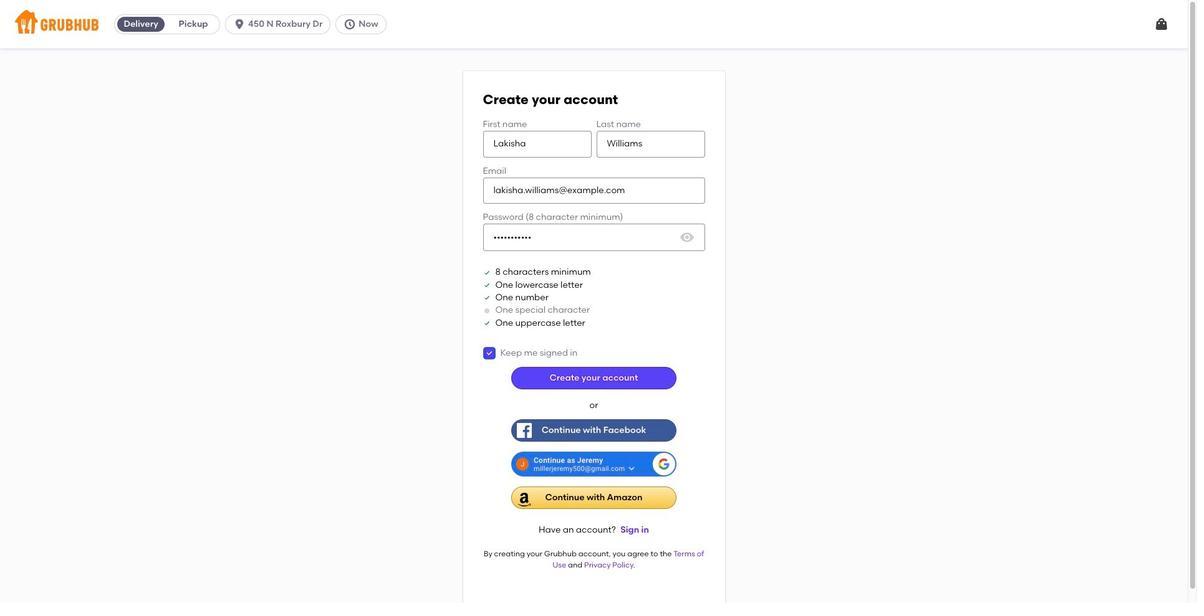 Task type: locate. For each thing, give the bounding box(es) containing it.
4 check icon image from the top
[[483, 320, 491, 327]]

svg image
[[1155, 17, 1170, 32], [233, 18, 246, 31], [680, 230, 695, 245], [486, 350, 493, 357]]

None password field
[[483, 224, 705, 252]]

check icon image
[[483, 269, 491, 277], [483, 282, 491, 289], [483, 295, 491, 302], [483, 320, 491, 327]]

None text field
[[597, 131, 705, 158]]

main navigation navigation
[[0, 0, 1188, 49]]

None text field
[[483, 131, 592, 158]]

None email field
[[483, 178, 705, 204]]



Task type: vqa. For each thing, say whether or not it's contained in the screenshot.
second svg icon from the right
yes



Task type: describe. For each thing, give the bounding box(es) containing it.
3 check icon image from the top
[[483, 295, 491, 302]]

svg image
[[344, 18, 356, 31]]

1 check icon image from the top
[[483, 269, 491, 277]]

2 check icon image from the top
[[483, 282, 491, 289]]



